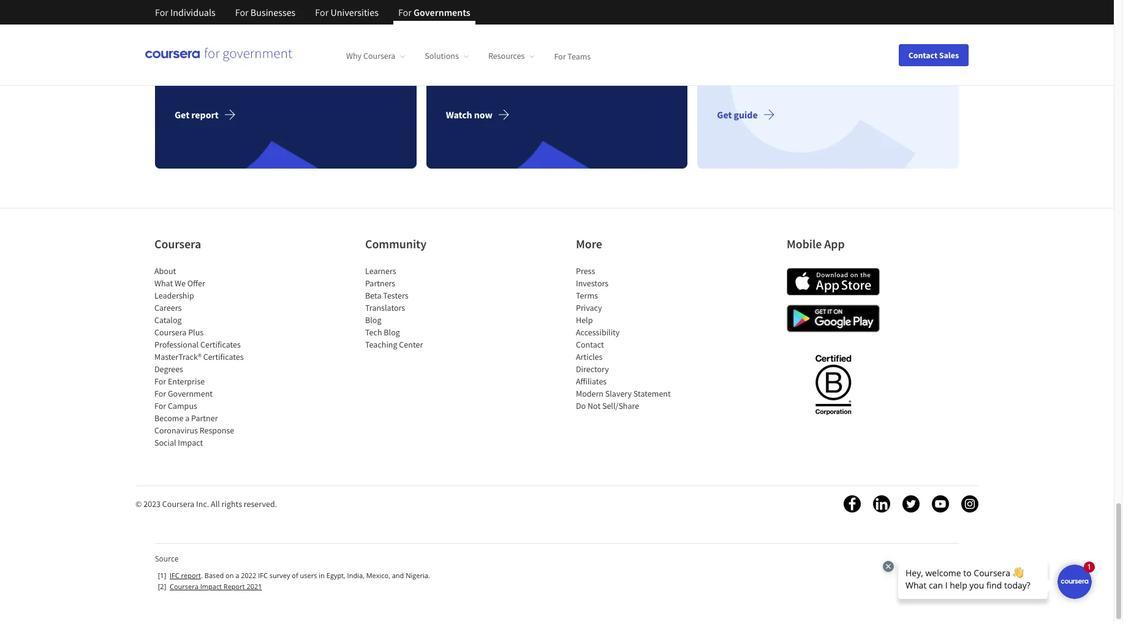 Task type: describe. For each thing, give the bounding box(es) containing it.
why coursera
[[346, 50, 396, 61]]

affiliates link
[[576, 376, 607, 387]]

on inside ifc report . based on a 2022 ifc survey of users in egypt, india, mexico, and nigeria. coursera impact report 2021
[[226, 571, 234, 580]]

download on the app store image
[[787, 268, 880, 296]]

coronavirus response link
[[155, 425, 234, 436]]

about
[[155, 265, 176, 277]]

retention.
[[866, 62, 906, 74]]

online
[[718, 0, 773, 19]]

contact link
[[576, 339, 604, 350]]

become
[[155, 413, 184, 424]]

help link
[[576, 315, 593, 326]]

report
[[224, 582, 245, 591]]

articles link
[[576, 351, 603, 362]]

learning
[[580, 14, 654, 39]]

resources
[[489, 50, 525, 61]]

for individuals
[[155, 6, 216, 18]]

logo of certified b corporation image
[[808, 348, 859, 421]]

coursera linkedin image
[[874, 495, 891, 513]]

report for get
[[191, 109, 219, 121]]

get for get report
[[175, 109, 190, 121]]

egypt,
[[327, 571, 346, 580]]

leaders
[[446, 34, 512, 58]]

roles
[[347, 28, 367, 40]]

learn how investing in online training can help you close skill gaps and boost employee retention.
[[718, 47, 925, 74]]

statement
[[634, 388, 671, 399]]

coursera up about link
[[155, 236, 201, 251]]

solutions
[[425, 50, 459, 61]]

for government link
[[155, 388, 213, 399]]

help
[[576, 315, 593, 326]]

1 vertical spatial 2023
[[144, 498, 161, 509]]

campus
[[168, 400, 197, 411]]

based
[[205, 571, 224, 580]]

list for more
[[576, 265, 681, 412]]

1 ifc from the left
[[170, 571, 179, 580]]

directory
[[576, 364, 609, 375]]

how
[[743, 47, 760, 59]]

webinar:
[[446, 0, 530, 19]]

contact sales button
[[899, 44, 969, 66]]

with inside webinar: state of global skills 2023 with learning leaders
[[539, 14, 576, 39]]

careers
[[155, 302, 182, 313]]

for enterprise link
[[155, 376, 205, 387]]

partner
[[191, 413, 218, 424]]

modern
[[576, 388, 604, 399]]

© 2023 coursera inc. all rights reserved.
[[135, 498, 277, 509]]

coursera for government image
[[145, 48, 292, 62]]

for up become in the left of the page
[[155, 400, 166, 411]]

skill inside learn how investing in online training can help you close skill gaps and boost employee retention.
[[741, 62, 757, 74]]

privacy link
[[576, 302, 602, 313]]

1 vertical spatial blog
[[384, 327, 400, 338]]

contact sales
[[909, 49, 959, 60]]

close
[[718, 62, 739, 74]]

testers
[[383, 290, 409, 301]]

press investors terms privacy help accessibility contact articles directory affiliates modern slavery statement do not sell/share
[[576, 265, 671, 411]]

online
[[811, 47, 837, 59]]

planning
[[268, 28, 304, 40]]

slavery
[[606, 388, 632, 399]]

2 ifc from the left
[[258, 571, 268, 580]]

affiliates
[[576, 376, 607, 387]]

beta
[[365, 290, 382, 301]]

of inside webinar: state of global skills 2023 with learning leaders
[[581, 0, 598, 19]]

training
[[777, 0, 845, 19]]

we
[[175, 278, 186, 289]]

leadership link
[[155, 290, 194, 301]]

124m+
[[285, 42, 312, 55]]

boost
[[798, 62, 821, 74]]

training
[[839, 47, 871, 59]]

survey
[[270, 571, 290, 580]]

investors link
[[576, 278, 609, 289]]

based
[[246, 42, 271, 55]]

list for community
[[365, 265, 470, 351]]

workforce
[[225, 28, 266, 40]]

contact inside button
[[909, 49, 938, 60]]

state
[[534, 0, 577, 19]]

watch
[[446, 109, 472, 121]]

press
[[576, 265, 596, 277]]

list for coursera
[[155, 265, 259, 449]]

for
[[306, 28, 318, 40]]

global
[[601, 0, 656, 19]]

and inside learn how investing in online training can help you close skill gaps and boost employee retention.
[[780, 62, 796, 74]]

get guide
[[718, 109, 758, 121]]

for up workforce
[[235, 6, 249, 18]]

universities
[[331, 6, 379, 18]]

2023 inside webinar: state of global skills 2023 with learning leaders
[[495, 14, 535, 39]]

rights
[[222, 498, 242, 509]]

in inside ifc report . based on a 2022 ifc survey of users in egypt, india, mexico, and nigeria. coursera impact report 2021
[[319, 571, 325, 580]]

report for ifc
[[181, 571, 201, 580]]

0 vertical spatial certificates
[[200, 339, 241, 350]]

mexico,
[[366, 571, 390, 580]]

businesses
[[251, 6, 296, 18]]

1 vertical spatial certificates
[[203, 351, 244, 362]]

learners
[[365, 265, 396, 277]]

impact inside about what we offer leadership careers catalog coursera plus professional certificates mastertrack® certificates degrees for enterprise for government for campus become a partner coronavirus response social impact
[[178, 437, 203, 448]]

in inside learn how investing in online training can help you close skill gaps and boost employee retention.
[[801, 47, 809, 59]]

skills
[[446, 14, 491, 39]]

directory link
[[576, 364, 609, 375]]

coursera youtube image
[[933, 495, 950, 513]]

get for get guide
[[718, 109, 732, 121]]

what
[[155, 278, 173, 289]]

investors
[[576, 278, 609, 289]]

leadership
[[155, 290, 194, 301]]

coursera inside ifc report . based on a 2022 ifc survey of users in egypt, india, mexico, and nigeria. coursera impact report 2021
[[170, 582, 199, 591]]

accessibility link
[[576, 327, 620, 338]]



Task type: locate. For each thing, give the bounding box(es) containing it.
offer
[[187, 278, 205, 289]]

your
[[204, 28, 223, 40]]

inform
[[175, 28, 202, 40]]

blog up tech
[[365, 315, 382, 326]]

ifc down source
[[170, 571, 179, 580]]

plus
[[188, 327, 204, 338]]

for up for campus link
[[155, 388, 166, 399]]

coursera plus link
[[155, 327, 204, 338]]

contact right help
[[909, 49, 938, 60]]

get
[[175, 109, 190, 121], [718, 109, 732, 121]]

learners
[[314, 42, 347, 55]]

0 horizontal spatial get
[[175, 109, 190, 121]]

individuals
[[170, 6, 216, 18]]

impact down coronavirus response link
[[178, 437, 203, 448]]

1 horizontal spatial and
[[780, 62, 796, 74]]

digital
[[320, 28, 345, 40]]

for up for
[[315, 6, 329, 18]]

0 horizontal spatial ifc
[[170, 571, 179, 580]]

skill
[[175, 42, 191, 55], [741, 62, 757, 74]]

skill down how
[[741, 62, 757, 74]]

accessibility
[[576, 327, 620, 338]]

learners link
[[365, 265, 396, 277]]

with right "roles"
[[369, 28, 388, 40]]

for teams link
[[554, 50, 591, 61]]

skill inside "inform your workforce planning for digital roles with skill benchmarks based on 124m+ learners"
[[175, 42, 191, 55]]

online training provider guide
[[718, 0, 921, 39]]

for
[[155, 6, 169, 18], [235, 6, 249, 18], [315, 6, 329, 18], [398, 6, 412, 18], [554, 50, 566, 61], [155, 376, 166, 387], [155, 388, 166, 399], [155, 400, 166, 411]]

governments
[[414, 6, 471, 18]]

0 vertical spatial report
[[191, 109, 219, 121]]

1 vertical spatial impact
[[200, 582, 222, 591]]

1 horizontal spatial of
[[581, 0, 598, 19]]

0 vertical spatial in
[[801, 47, 809, 59]]

3 list from the left
[[576, 265, 681, 412]]

on inside "inform your workforce planning for digital roles with skill benchmarks based on 124m+ learners"
[[273, 42, 283, 55]]

about what we offer leadership careers catalog coursera plus professional certificates mastertrack® certificates degrees for enterprise for government for campus become a partner coronavirus response social impact
[[155, 265, 244, 448]]

solutions link
[[425, 50, 469, 61]]

2023
[[495, 14, 535, 39], [144, 498, 161, 509]]

coursera twitter image
[[903, 495, 920, 513]]

ifc report . based on a 2022 ifc survey of users in egypt, india, mexico, and nigeria. coursera impact report 2021
[[170, 571, 430, 591]]

translators link
[[365, 302, 405, 313]]

1 horizontal spatial in
[[801, 47, 809, 59]]

1 vertical spatial skill
[[741, 62, 757, 74]]

for down degrees
[[155, 376, 166, 387]]

coursera inside about what we offer leadership careers catalog coursera plus professional certificates mastertrack® certificates degrees for enterprise for government for campus become a partner coronavirus response social impact
[[155, 327, 187, 338]]

for left individuals
[[155, 6, 169, 18]]

0 horizontal spatial a
[[185, 413, 190, 424]]

contact inside press investors terms privacy help accessibility contact articles directory affiliates modern slavery statement do not sell/share
[[576, 339, 604, 350]]

in up "boost"
[[801, 47, 809, 59]]

blog link
[[365, 315, 382, 326]]

2021
[[247, 582, 262, 591]]

contact up articles
[[576, 339, 604, 350]]

for left governments
[[398, 6, 412, 18]]

modern slavery statement link
[[576, 388, 671, 399]]

blog
[[365, 315, 382, 326], [384, 327, 400, 338]]

2022
[[241, 571, 257, 580]]

1 vertical spatial report
[[181, 571, 201, 580]]

become a partner link
[[155, 413, 218, 424]]

©
[[135, 498, 142, 509]]

1 horizontal spatial 2023
[[495, 14, 535, 39]]

for universities
[[315, 6, 379, 18]]

0 horizontal spatial with
[[369, 28, 388, 40]]

beta testers link
[[365, 290, 409, 301]]

list containing learners
[[365, 265, 470, 351]]

mastertrack® certificates link
[[155, 351, 244, 362]]

tech
[[365, 327, 382, 338]]

terms
[[576, 290, 598, 301]]

0 vertical spatial of
[[581, 0, 598, 19]]

2023 up resources 'link'
[[495, 14, 535, 39]]

0 horizontal spatial on
[[226, 571, 234, 580]]

community
[[365, 236, 427, 251]]

india,
[[347, 571, 365, 580]]

employee
[[823, 62, 864, 74]]

careers link
[[155, 302, 182, 313]]

gaps
[[759, 62, 778, 74]]

of inside ifc report . based on a 2022 ifc survey of users in egypt, india, mexico, and nigeria. coursera impact report 2021
[[292, 571, 298, 580]]

0 horizontal spatial skill
[[175, 42, 191, 55]]

investing
[[762, 47, 799, 59]]

and inside ifc report . based on a 2022 ifc survey of users in egypt, india, mexico, and nigeria. coursera impact report 2021
[[392, 571, 404, 580]]

professional certificates link
[[155, 339, 241, 350]]

a
[[185, 413, 190, 424], [236, 571, 239, 580]]

1 horizontal spatial skill
[[741, 62, 757, 74]]

1 horizontal spatial list
[[365, 265, 470, 351]]

social impact link
[[155, 437, 203, 448]]

with up for teams link
[[539, 14, 576, 39]]

0 vertical spatial skill
[[175, 42, 191, 55]]

get inside get guide button
[[718, 109, 732, 121]]

a left 2022
[[236, 571, 239, 580]]

0 horizontal spatial and
[[392, 571, 404, 580]]

and right mexico,
[[392, 571, 404, 580]]

degrees link
[[155, 364, 183, 375]]

get it on google play image
[[787, 305, 880, 332]]

0 horizontal spatial blog
[[365, 315, 382, 326]]

on down planning
[[273, 42, 283, 55]]

all
[[211, 498, 220, 509]]

1 horizontal spatial a
[[236, 571, 239, 580]]

0 vertical spatial blog
[[365, 315, 382, 326]]

1 vertical spatial on
[[226, 571, 234, 580]]

resources link
[[489, 50, 535, 61]]

2 list from the left
[[365, 265, 470, 351]]

a inside ifc report . based on a 2022 ifc survey of users in egypt, india, mexico, and nigeria. coursera impact report 2021
[[236, 571, 239, 580]]

0 vertical spatial a
[[185, 413, 190, 424]]

terms link
[[576, 290, 598, 301]]

social
[[155, 437, 176, 448]]

more
[[576, 236, 603, 251]]

banner navigation
[[145, 0, 480, 34]]

1 get from the left
[[175, 109, 190, 121]]

report inside button
[[191, 109, 219, 121]]

0 horizontal spatial list
[[155, 265, 259, 449]]

1 horizontal spatial ifc
[[258, 571, 268, 580]]

mobile app
[[787, 236, 845, 251]]

of right state at the top of the page
[[581, 0, 598, 19]]

with inside "inform your workforce planning for digital roles with skill benchmarks based on 124m+ learners"
[[369, 28, 388, 40]]

press link
[[576, 265, 596, 277]]

app
[[825, 236, 845, 251]]

coursera right why
[[364, 50, 396, 61]]

government
[[168, 388, 213, 399]]

coursera down ifc report link
[[170, 582, 199, 591]]

0 horizontal spatial in
[[319, 571, 325, 580]]

in right users
[[319, 571, 325, 580]]

0 vertical spatial contact
[[909, 49, 938, 60]]

impact inside ifc report . based on a 2022 ifc survey of users in egypt, india, mexico, and nigeria. coursera impact report 2021
[[200, 582, 222, 591]]

0 vertical spatial and
[[780, 62, 796, 74]]

0 vertical spatial impact
[[178, 437, 203, 448]]

learners partners beta testers translators blog tech blog teaching center
[[365, 265, 423, 350]]

2023 right ©
[[144, 498, 161, 509]]

list
[[155, 265, 259, 449], [365, 265, 470, 351], [576, 265, 681, 412]]

1 vertical spatial a
[[236, 571, 239, 580]]

2 get from the left
[[718, 109, 732, 121]]

ifc
[[170, 571, 179, 580], [258, 571, 268, 580]]

0 horizontal spatial contact
[[576, 339, 604, 350]]

0 horizontal spatial of
[[292, 571, 298, 580]]

mastertrack®
[[155, 351, 202, 362]]

teaching
[[365, 339, 398, 350]]

coursera down the catalog
[[155, 327, 187, 338]]

impact down based
[[200, 582, 222, 591]]

mobile
[[787, 236, 822, 251]]

certificates down professional certificates link
[[203, 351, 244, 362]]

watch now
[[446, 109, 493, 121]]

1 horizontal spatial blog
[[384, 327, 400, 338]]

degrees
[[155, 364, 183, 375]]

for teams
[[554, 50, 591, 61]]

1 horizontal spatial on
[[273, 42, 283, 55]]

coursera instagram image
[[962, 495, 979, 513]]

1 horizontal spatial contact
[[909, 49, 938, 60]]

provider
[[849, 0, 921, 19]]

.
[[201, 571, 203, 580]]

on up report
[[226, 571, 234, 580]]

catalog link
[[155, 315, 182, 326]]

coursera left inc.
[[162, 498, 195, 509]]

1 horizontal spatial get
[[718, 109, 732, 121]]

1 horizontal spatial with
[[539, 14, 576, 39]]

2 horizontal spatial list
[[576, 265, 681, 412]]

sales
[[940, 49, 959, 60]]

0 horizontal spatial 2023
[[144, 498, 161, 509]]

users
[[300, 571, 317, 580]]

list containing press
[[576, 265, 681, 412]]

coronavirus
[[155, 425, 198, 436]]

a inside about what we offer leadership careers catalog coursera plus professional certificates mastertrack® certificates degrees for enterprise for government for campus become a partner coronavirus response social impact
[[185, 413, 190, 424]]

for governments
[[398, 6, 471, 18]]

1 vertical spatial in
[[319, 571, 325, 580]]

inc.
[[196, 498, 209, 509]]

for left teams
[[554, 50, 566, 61]]

benchmarks
[[193, 42, 244, 55]]

in
[[801, 47, 809, 59], [319, 571, 325, 580]]

0 vertical spatial on
[[273, 42, 283, 55]]

0 vertical spatial 2023
[[495, 14, 535, 39]]

1 list from the left
[[155, 265, 259, 449]]

1 vertical spatial of
[[292, 571, 298, 580]]

a down campus
[[185, 413, 190, 424]]

and down investing
[[780, 62, 796, 74]]

skill down the inform
[[175, 42, 191, 55]]

certificates
[[200, 339, 241, 350], [203, 351, 244, 362]]

of left users
[[292, 571, 298, 580]]

get inside get report button
[[175, 109, 190, 121]]

certificates up mastertrack® certificates link
[[200, 339, 241, 350]]

1 vertical spatial contact
[[576, 339, 604, 350]]

blog up teaching center link
[[384, 327, 400, 338]]

report
[[191, 109, 219, 121], [181, 571, 201, 580]]

coursera facebook image
[[844, 495, 861, 513]]

report inside ifc report . based on a 2022 ifc survey of users in egypt, india, mexico, and nigeria. coursera impact report 2021
[[181, 571, 201, 580]]

with
[[539, 14, 576, 39], [369, 28, 388, 40]]

ifc up 2021
[[258, 571, 268, 580]]

coursera impact report 2021 link
[[170, 582, 262, 591]]

response
[[200, 425, 234, 436]]

about link
[[155, 265, 176, 277]]

list containing about
[[155, 265, 259, 449]]

and
[[780, 62, 796, 74], [392, 571, 404, 580]]

now
[[474, 109, 493, 121]]

catalog
[[155, 315, 182, 326]]

1 vertical spatial and
[[392, 571, 404, 580]]



Task type: vqa. For each thing, say whether or not it's contained in the screenshot.
Get guide
yes



